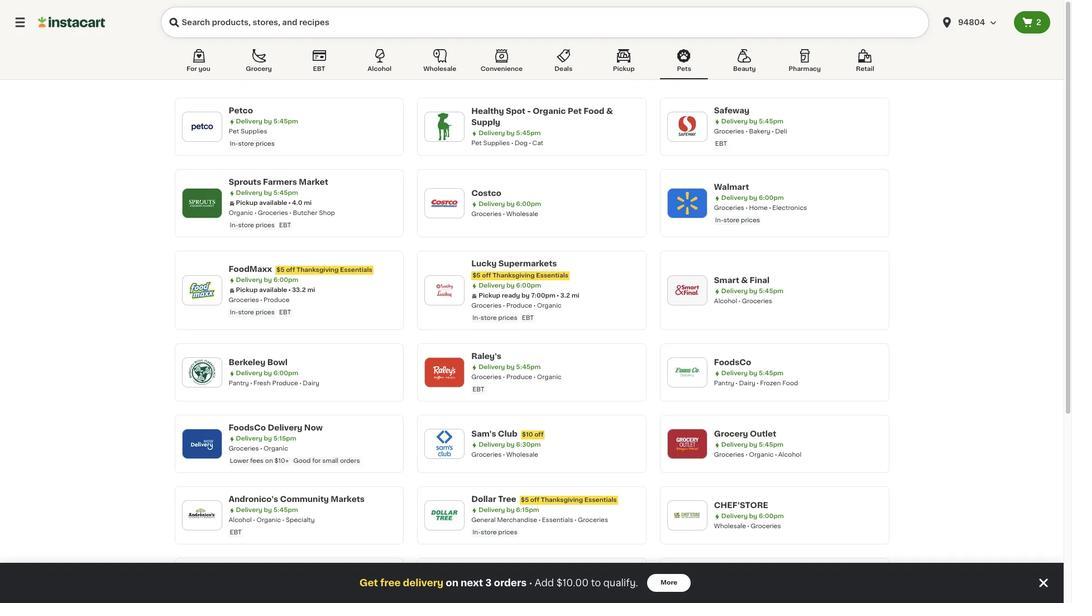 Task type: vqa. For each thing, say whether or not it's contained in the screenshot.


Task type: locate. For each thing, give the bounding box(es) containing it.
retail
[[856, 66, 875, 72]]

in-store prices ebt for lucky supermarkets
[[473, 315, 534, 321]]

sprouts farmers market
[[229, 178, 328, 186]]

99
[[246, 567, 257, 575]]

foodsco up the pantry dairy frozen food
[[714, 359, 752, 366]]

groceries
[[714, 128, 745, 135], [714, 205, 745, 211], [258, 210, 288, 216], [472, 211, 502, 217], [229, 297, 259, 303], [742, 298, 772, 304], [472, 303, 502, 309], [472, 374, 502, 380], [229, 446, 259, 452], [472, 452, 502, 458], [714, 452, 745, 458], [578, 517, 608, 523], [751, 523, 781, 530]]

alcohol organic specialty
[[229, 517, 315, 523]]

0 vertical spatial orders
[[340, 458, 360, 464]]

0 vertical spatial &
[[606, 107, 613, 115]]

available up 'groceries produce'
[[259, 287, 287, 293]]

store down 'groceries produce'
[[238, 309, 254, 316]]

grocery left outlet
[[714, 430, 748, 438]]

pickup available up 'groceries produce'
[[236, 287, 287, 293]]

1 horizontal spatial pantry
[[714, 380, 734, 387]]

supplies down "supply" at the left top of the page
[[483, 140, 510, 146]]

delivery up the pantry dairy frozen food
[[722, 370, 748, 376]]

$5
[[276, 267, 285, 273], [473, 273, 481, 279], [521, 497, 529, 503]]

0 horizontal spatial thanksgiving
[[297, 267, 339, 273]]

delivery for andronico's community markets
[[236, 507, 262, 513]]

pet supplies
[[229, 128, 267, 135]]

to
[[591, 579, 601, 588]]

on left next
[[446, 579, 459, 588]]

pickup for 4.0 mi
[[236, 200, 258, 206]]

delivery by 6:30pm
[[479, 442, 541, 448]]

off right the $10
[[535, 432, 544, 438]]

in-store prices ebt down 'groceries produce'
[[230, 309, 291, 316]]

delivery by 5:45pm down the final
[[722, 288, 784, 294]]

foodsco delivery now logo image
[[187, 430, 216, 459]]

now
[[304, 424, 323, 432]]

groceries produce organic
[[472, 303, 562, 309], [472, 374, 562, 380]]

food inside healthy spot - organic pet food & supply
[[584, 107, 605, 115]]

pantry for berkeley bowl
[[229, 380, 249, 387]]

deals
[[555, 66, 573, 72]]

6:15pm
[[516, 507, 539, 513]]

delivery by 6:00pm down foodmaxx
[[236, 277, 298, 283]]

orders right small
[[340, 458, 360, 464]]

delivery by 5:45pm up alcohol organic specialty
[[236, 507, 298, 513]]

by for foodsco
[[749, 370, 758, 376]]

off up 33.2
[[286, 267, 295, 273]]

wholesale button
[[416, 47, 464, 79]]

0 horizontal spatial supplies
[[241, 128, 267, 135]]

andronico's
[[229, 495, 278, 503]]

add
[[535, 579, 554, 588]]

0 vertical spatial groceries produce organic
[[472, 303, 562, 309]]

pharmacy button
[[781, 47, 829, 79]]

delivery for healthy spot - organic pet food & supply
[[479, 130, 505, 136]]

1 vertical spatial available
[[259, 287, 287, 293]]

thanksgiving inside the dollar tree $5 off thanksgiving essentials
[[541, 497, 583, 503]]

foodsco delivery now
[[229, 424, 323, 432]]

6:00pm for walmart
[[759, 195, 784, 201]]

mi for 30.2 mi
[[550, 584, 558, 590]]

supplies
[[241, 128, 267, 135], [483, 140, 510, 146]]

in- down 'groceries produce'
[[230, 309, 238, 316]]

walmart
[[714, 183, 749, 191]]

2 vertical spatial pickup available
[[479, 584, 530, 590]]

1 horizontal spatial in-store prices
[[473, 530, 518, 536]]

pickup
[[613, 66, 635, 72], [236, 200, 258, 206], [236, 287, 258, 293], [479, 293, 501, 299], [479, 584, 501, 590]]

2 vertical spatial grocery
[[335, 589, 361, 595]]

pet down petco
[[229, 128, 239, 135]]

0 horizontal spatial orders
[[340, 458, 360, 464]]

delivery by 6:00pm up "wholesale groceries"
[[722, 513, 784, 519]]

delivery for smart & final
[[722, 288, 748, 294]]

delivery by 5:45pm up the pantry dairy frozen food
[[722, 370, 784, 376]]

foodmaxx $5 off thanksgiving essentials
[[229, 265, 372, 273]]

delivery down the chef'store
[[722, 513, 748, 519]]

delivery by 6:00pm for berkeley bowl
[[236, 370, 298, 376]]

grocery up petco
[[246, 66, 272, 72]]

delivery up groceries organic
[[236, 436, 262, 442]]

by
[[264, 118, 272, 125], [749, 118, 758, 125], [507, 130, 515, 136], [264, 190, 272, 196], [749, 195, 758, 201], [507, 201, 515, 207], [264, 277, 272, 283], [507, 283, 515, 289], [749, 288, 758, 294], [522, 293, 530, 299], [507, 364, 515, 370], [264, 370, 272, 376], [749, 370, 758, 376], [264, 436, 272, 442], [507, 442, 515, 448], [749, 442, 758, 448], [264, 507, 272, 513], [507, 507, 515, 513], [749, 513, 758, 519]]

6:00pm
[[759, 195, 784, 201], [516, 201, 541, 207], [274, 277, 298, 283], [516, 283, 541, 289], [274, 370, 298, 376], [759, 513, 784, 519]]

in- down general
[[473, 530, 481, 536]]

& down pickup button
[[606, 107, 613, 115]]

safeway
[[714, 107, 750, 115]]

1 groceries produce organic from the top
[[472, 303, 562, 309]]

mi right 33.2
[[307, 287, 315, 293]]

delivery by 5:45pm up the groceries bakery deli
[[722, 118, 784, 125]]

delivery down andronico's
[[236, 507, 262, 513]]

in-store prices for walmart
[[715, 217, 760, 223]]

-
[[527, 107, 531, 115]]

off down the lucky
[[482, 273, 491, 279]]

foodsco
[[714, 359, 752, 366], [229, 424, 266, 432]]

6:00pm for costco
[[516, 201, 541, 207]]

1 pantry from the left
[[229, 380, 249, 387]]

1 horizontal spatial on
[[446, 579, 459, 588]]

prices
[[256, 141, 275, 147], [741, 217, 760, 223], [256, 222, 275, 228], [256, 309, 275, 316], [498, 315, 518, 321], [498, 530, 518, 536]]

groceries down raley's in the left bottom of the page
[[472, 374, 502, 380]]

dairy up now
[[303, 380, 319, 387]]

essentials inside lucky supermarkets $5 off thanksgiving essentials
[[536, 273, 569, 279]]

farmers
[[263, 178, 297, 186]]

available down fine
[[502, 584, 530, 590]]

in- down sprouts
[[230, 222, 238, 228]]

2 horizontal spatial grocery
[[714, 430, 748, 438]]

orders
[[340, 458, 360, 464], [494, 579, 527, 588]]

by for sprouts farmers market
[[264, 190, 272, 196]]

by for grocery outlet
[[749, 442, 758, 448]]

food
[[584, 107, 605, 115], [783, 380, 798, 387]]

94804
[[958, 18, 986, 26]]

1 groceries wholesale from the top
[[472, 211, 538, 217]]

6:30pm
[[516, 442, 541, 448]]

walmart logo image
[[673, 189, 702, 218]]

mi for 3.2 mi
[[572, 293, 580, 299]]

delivery for safeway
[[722, 118, 748, 125]]

delivery down 'smart & final'
[[722, 288, 748, 294]]

sam's club $10 off
[[472, 430, 544, 438]]

thanksgiving up general merchandise essentials groceries
[[541, 497, 583, 503]]

by for chef'store
[[749, 513, 758, 519]]

3
[[486, 579, 492, 588]]

off inside the dollar tree $5 off thanksgiving essentials
[[531, 497, 540, 503]]

thanksgiving inside lucky supermarkets $5 off thanksgiving essentials
[[493, 273, 535, 279]]

pantry down berkeley on the bottom
[[229, 380, 249, 387]]

$5 up the 6:15pm
[[521, 497, 529, 503]]

thanksgiving up 33.2 mi
[[297, 267, 339, 273]]

2 pantry from the left
[[714, 380, 734, 387]]

deals button
[[540, 47, 588, 79]]

prices down 'groceries produce'
[[256, 309, 275, 316]]

1 horizontal spatial dairy
[[739, 380, 756, 387]]

petco
[[229, 107, 253, 115]]

groceries down walmart
[[714, 205, 745, 211]]

pickup ready by 7:00pm
[[479, 293, 556, 299]]

delivery by 5:45pm down sprouts farmers market
[[236, 190, 298, 196]]

1 horizontal spatial food
[[783, 380, 798, 387]]

0 vertical spatial on
[[265, 458, 273, 464]]

store down general
[[481, 530, 497, 536]]

groceries wholesale
[[472, 211, 538, 217], [472, 452, 538, 458]]

groceries wholesale for 6:30pm
[[472, 452, 538, 458]]

1 horizontal spatial thanksgiving
[[493, 273, 535, 279]]

in-store prices ebt
[[230, 222, 291, 228], [230, 309, 291, 316], [473, 315, 534, 321]]

delivery by 5:45pm down raley's in the left bottom of the page
[[479, 364, 541, 370]]

delivery for costco
[[479, 201, 505, 207]]

0 horizontal spatial $5
[[276, 267, 285, 273]]

groceries produce organic down pickup ready by 7:00pm on the top
[[472, 303, 562, 309]]

delivery by 5:45pm for smart & final
[[722, 288, 784, 294]]

5:45pm for sprouts farmers market
[[274, 190, 298, 196]]

0 horizontal spatial &
[[606, 107, 613, 115]]

treatment tracker modal dialog
[[0, 563, 1064, 603]]

mi up butcher
[[304, 200, 312, 206]]

delivery down sam's
[[479, 442, 505, 448]]

delivery for chef'store
[[722, 513, 748, 519]]

sam's
[[472, 430, 496, 438]]

& inside healthy spot - organic pet food & supply
[[606, 107, 613, 115]]

pickup available for produce
[[236, 287, 287, 293]]

0 horizontal spatial pet
[[229, 128, 239, 135]]

wholesale
[[424, 66, 456, 72], [506, 211, 538, 217], [506, 452, 538, 458], [714, 523, 746, 530]]

delivery down sprouts
[[236, 190, 262, 196]]

94804 button
[[941, 7, 1008, 38]]

smart & final logo image
[[673, 276, 702, 305]]

2 groceries wholesale from the top
[[472, 452, 538, 458]]

delivery by 6:00pm up "fresh"
[[236, 370, 298, 376]]

Search field
[[161, 7, 929, 38]]

supplies down petco
[[241, 128, 267, 135]]

delivery by 5:45pm up pet supplies
[[236, 118, 298, 125]]

2 vertical spatial pet
[[472, 140, 482, 146]]

in-store prices ebt down "ready"
[[473, 315, 534, 321]]

1 vertical spatial foodsco
[[229, 424, 266, 432]]

sprouts farmers market logo image
[[187, 189, 216, 218]]

pickup available down gene's fine foods
[[479, 584, 530, 590]]

delivery by 5:45pm for foodsco
[[722, 370, 784, 376]]

2 horizontal spatial $5
[[521, 497, 529, 503]]

available
[[259, 200, 287, 206], [259, 287, 287, 293], [502, 584, 530, 590]]

orders inside get free delivery on next 3 orders • add $10.00 to qualify.
[[494, 579, 527, 588]]

2 horizontal spatial pet
[[568, 107, 582, 115]]

by for raley's
[[507, 364, 515, 370]]

1 vertical spatial pickup available
[[236, 287, 287, 293]]

pet
[[568, 107, 582, 115], [229, 128, 239, 135], [472, 140, 482, 146]]

$5 inside the dollar tree $5 off thanksgiving essentials
[[521, 497, 529, 503]]

alcohol inside button
[[368, 66, 392, 72]]

0 vertical spatial foodsco
[[714, 359, 752, 366]]

groceries home electronics
[[714, 205, 807, 211]]

good
[[294, 458, 311, 464]]

delivery by 6:00pm for walmart
[[722, 195, 784, 201]]

0 horizontal spatial grocery
[[246, 66, 272, 72]]

delivery up general
[[479, 507, 505, 513]]

grocery inside button
[[246, 66, 272, 72]]

delivery
[[236, 118, 262, 125], [722, 118, 748, 125], [479, 130, 505, 136], [236, 190, 262, 196], [722, 195, 748, 201], [479, 201, 505, 207], [236, 277, 262, 283], [479, 283, 505, 289], [722, 288, 748, 294], [479, 364, 505, 370], [236, 370, 262, 376], [722, 370, 748, 376], [268, 424, 302, 432], [236, 436, 262, 442], [479, 442, 505, 448], [722, 442, 748, 448], [236, 507, 262, 513], [479, 507, 505, 513], [722, 513, 748, 519]]

essentials
[[340, 267, 372, 273], [536, 273, 569, 279], [585, 497, 617, 503], [542, 517, 573, 523]]

for you button
[[175, 47, 223, 79]]

1 vertical spatial on
[[446, 579, 459, 588]]

delivery by 6:00pm for chef'store
[[722, 513, 784, 519]]

$5 down the lucky
[[473, 273, 481, 279]]

dairy
[[303, 380, 319, 387], [739, 380, 756, 387]]

1 vertical spatial in-store prices
[[715, 217, 760, 223]]

5:45pm for foodsco
[[759, 370, 784, 376]]

mi right 30.2
[[550, 584, 558, 590]]

delivery by 6:00pm for costco
[[479, 201, 541, 207]]

more
[[661, 580, 678, 586]]

delivery down grocery outlet at bottom right
[[722, 442, 748, 448]]

thanksgiving down supermarkets at the top of the page
[[493, 273, 535, 279]]

pickup inside button
[[613, 66, 635, 72]]

groceries organic alcohol
[[714, 452, 802, 458]]

2 vertical spatial available
[[502, 584, 530, 590]]

delivery for berkeley bowl
[[236, 370, 262, 376]]

1 vertical spatial orders
[[494, 579, 527, 588]]

available up 'organic groceries butcher shop'
[[259, 200, 287, 206]]

store
[[259, 567, 281, 575]]

0 vertical spatial grocery
[[246, 66, 272, 72]]

delivery down safeway
[[722, 118, 748, 125]]

&
[[606, 107, 613, 115], [741, 276, 748, 284]]

delivery by 5:45pm up groceries organic alcohol
[[722, 442, 784, 448]]

organic inside healthy spot - organic pet food & supply
[[533, 107, 566, 115]]

mi right 3.2
[[572, 293, 580, 299]]

berkeley bowl logo image
[[187, 358, 216, 387]]

2 vertical spatial in-store prices
[[473, 530, 518, 536]]

by for healthy spot - organic pet food & supply
[[507, 130, 515, 136]]

in- up raley's in the left bottom of the page
[[473, 315, 481, 321]]

1 horizontal spatial supplies
[[483, 140, 510, 146]]

off inside lucky supermarkets $5 off thanksgiving essentials
[[482, 273, 491, 279]]

0 vertical spatial food
[[584, 107, 605, 115]]

andronico's community markets
[[229, 495, 365, 503]]

0 horizontal spatial food
[[584, 107, 605, 115]]

supplies for pet supplies
[[241, 128, 267, 135]]

1 vertical spatial &
[[741, 276, 748, 284]]

in-store prices down pet supplies
[[230, 141, 275, 147]]

off up the 6:15pm
[[531, 497, 540, 503]]

5:15pm
[[274, 436, 296, 442]]

groceries wholesale down costco
[[472, 211, 538, 217]]

delivery for raley's
[[479, 364, 505, 370]]

supermarkets
[[499, 260, 557, 268]]

delivery down raley's in the left bottom of the page
[[479, 364, 505, 370]]

store down groceries home electronics
[[724, 217, 740, 223]]

1 vertical spatial groceries wholesale
[[472, 452, 538, 458]]

0 vertical spatial supplies
[[241, 128, 267, 135]]

0 horizontal spatial foodsco
[[229, 424, 266, 432]]

1 vertical spatial supplies
[[483, 140, 510, 146]]

delivery down costco
[[479, 201, 505, 207]]

1 horizontal spatial orders
[[494, 579, 527, 588]]

berkeley
[[229, 359, 266, 366]]

costco
[[472, 189, 502, 197]]

0 vertical spatial pet
[[568, 107, 582, 115]]

for
[[312, 458, 321, 464]]

& left the final
[[741, 276, 748, 284]]

delivery by 5:45pm for sprouts farmers market
[[236, 190, 298, 196]]

groceries produce
[[229, 297, 290, 303]]

by for costco
[[507, 201, 515, 207]]

dollar tree $5 off thanksgiving essentials
[[472, 495, 617, 503]]

on
[[265, 458, 273, 464], [446, 579, 459, 588]]

1 vertical spatial pet
[[229, 128, 239, 135]]

thanksgiving for lucky supermarkets
[[493, 273, 535, 279]]

2 horizontal spatial in-store prices
[[715, 217, 760, 223]]

bowl
[[267, 359, 288, 366]]

1 horizontal spatial $5
[[473, 273, 481, 279]]

pet down "supply" at the left top of the page
[[472, 140, 482, 146]]

lucky
[[472, 260, 497, 268]]

1 horizontal spatial foodsco
[[714, 359, 752, 366]]

thanksgiving
[[297, 267, 339, 273], [493, 273, 535, 279], [541, 497, 583, 503]]

in-store prices down home
[[715, 217, 760, 223]]

groceries down sam's
[[472, 452, 502, 458]]

dairy left frozen on the right bottom of page
[[739, 380, 756, 387]]

0 horizontal spatial pantry
[[229, 380, 249, 387]]

prices down merchandise on the bottom of the page
[[498, 530, 518, 536]]

2 horizontal spatial thanksgiving
[[541, 497, 583, 503]]

delivery by 6:00pm up home
[[722, 195, 784, 201]]

chef'store logo image
[[673, 501, 702, 530]]

pantry right foodsco logo
[[714, 380, 734, 387]]

groceries wholesale down delivery by 6:30pm
[[472, 452, 538, 458]]

pickup for 33.2 mi
[[236, 287, 258, 293]]

available for 6:00pm
[[259, 287, 287, 293]]

1 horizontal spatial pet
[[472, 140, 482, 146]]

0 vertical spatial in-store prices
[[230, 141, 275, 147]]

delivery down berkeley on the bottom
[[236, 370, 262, 376]]

delivery by 5:45pm up pet supplies dog cat
[[479, 130, 541, 136]]

delivery by 6:00pm
[[722, 195, 784, 201], [479, 201, 541, 207], [236, 277, 298, 283], [479, 283, 541, 289], [236, 370, 298, 376], [722, 513, 784, 519]]

pet down deals
[[568, 107, 582, 115]]

gene's fine foods
[[472, 572, 547, 580]]

30.2 mi
[[535, 584, 558, 590]]

grocery outlet logo image
[[673, 430, 702, 459]]

small
[[322, 458, 339, 464]]

0 vertical spatial groceries wholesale
[[472, 211, 538, 217]]

0 vertical spatial pickup available
[[236, 200, 287, 206]]

wholesale inside button
[[424, 66, 456, 72]]

berkeley bowl
[[229, 359, 288, 366]]

delivery by 5:45pm
[[236, 118, 298, 125], [722, 118, 784, 125], [479, 130, 541, 136], [236, 190, 298, 196], [722, 288, 784, 294], [479, 364, 541, 370], [722, 370, 784, 376], [722, 442, 784, 448], [236, 507, 298, 513]]

delivery up pet supplies
[[236, 118, 262, 125]]

sam's club logo image
[[430, 430, 459, 459]]

off inside sam's club $10 off
[[535, 432, 544, 438]]

healthy spot - organic pet food & supply logo image
[[430, 112, 459, 141]]

delivery by 6:15pm
[[479, 507, 539, 513]]

delivery up "ready"
[[479, 283, 505, 289]]

0 horizontal spatial dairy
[[303, 380, 319, 387]]

butcher
[[293, 210, 317, 216]]

pickup available
[[236, 200, 287, 206], [236, 287, 287, 293], [479, 584, 530, 590]]

$10
[[522, 432, 533, 438]]

orders left •
[[494, 579, 527, 588]]

in-store prices
[[230, 141, 275, 147], [715, 217, 760, 223], [473, 530, 518, 536]]

$5 inside lucky supermarkets $5 off thanksgiving essentials
[[473, 273, 481, 279]]

0 vertical spatial available
[[259, 200, 287, 206]]

None search field
[[161, 7, 929, 38]]

0 horizontal spatial in-store prices
[[230, 141, 275, 147]]

costco logo image
[[430, 189, 459, 218]]

cat
[[532, 140, 544, 146]]

1 vertical spatial groceries produce organic
[[472, 374, 562, 380]]

prices down pet supplies
[[256, 141, 275, 147]]

groceries produce organic down raley's in the left bottom of the page
[[472, 374, 562, 380]]

on right fees
[[265, 458, 273, 464]]

6:00pm for berkeley bowl
[[274, 370, 298, 376]]



Task type: describe. For each thing, give the bounding box(es) containing it.
pet for pet supplies dog cat
[[472, 140, 482, 146]]

gene's
[[472, 572, 500, 580]]

the 99 store
[[229, 567, 281, 575]]

groceries down sprouts farmers market
[[258, 210, 288, 216]]

groceries down the final
[[742, 298, 772, 304]]

pickup available for groceries
[[236, 200, 287, 206]]

delivery by 5:45pm for safeway
[[722, 118, 784, 125]]

groceries up "lower"
[[229, 446, 259, 452]]

beauty button
[[721, 47, 769, 79]]

more button
[[647, 574, 691, 592]]

fresh
[[254, 380, 271, 387]]

•
[[529, 579, 533, 587]]

the
[[229, 567, 244, 575]]

5:45pm for grocery outlet
[[759, 442, 784, 448]]

delivery by 5:45pm for grocery outlet
[[722, 442, 784, 448]]

in- down walmart
[[715, 217, 724, 223]]

by for andronico's community markets
[[264, 507, 272, 513]]

for
[[187, 66, 197, 72]]

mi for 4.0 mi
[[304, 200, 312, 206]]

0 horizontal spatial on
[[265, 458, 273, 464]]

healthy spot - organic pet food & supply
[[472, 107, 613, 126]]

on inside get free delivery on next 3 orders • add $10.00 to qualify.
[[446, 579, 459, 588]]

get
[[360, 579, 378, 588]]

supply
[[472, 118, 501, 126]]

delivery for sprouts farmers market
[[236, 190, 262, 196]]

outlet
[[750, 430, 777, 438]]

pharmacy
[[789, 66, 821, 72]]

1 vertical spatial food
[[783, 380, 798, 387]]

$5 inside foodmaxx $5 off thanksgiving essentials
[[276, 267, 285, 273]]

5:45pm for smart & final
[[759, 288, 784, 294]]

essentials inside foodmaxx $5 off thanksgiving essentials
[[340, 267, 372, 273]]

store down pickup ready by 7:00pm on the top
[[481, 315, 497, 321]]

delivery by 5:45pm for petco
[[236, 118, 298, 125]]

2 groceries produce organic from the top
[[472, 374, 562, 380]]

groceries down the chef'store
[[751, 523, 781, 530]]

groceries down costco
[[472, 211, 502, 217]]

3.2 mi
[[560, 293, 580, 299]]

raley's logo image
[[430, 358, 459, 387]]

shop
[[319, 210, 335, 216]]

$10+
[[275, 458, 289, 464]]

mi for 33.2 mi
[[307, 287, 315, 293]]

lucky supermarkets logo image
[[430, 276, 459, 305]]

available for 5:45pm
[[259, 200, 287, 206]]

prices down home
[[741, 217, 760, 223]]

delivery for grocery outlet
[[722, 442, 748, 448]]

alcohol groceries
[[714, 298, 772, 304]]

you
[[198, 66, 210, 72]]

4.0
[[292, 200, 302, 206]]

1 horizontal spatial &
[[741, 276, 748, 284]]

pickup for 3.2 mi
[[479, 293, 501, 299]]

convenience
[[481, 66, 523, 72]]

spot
[[506, 107, 526, 115]]

3.2
[[560, 293, 570, 299]]

5:45pm for safeway
[[759, 118, 784, 125]]

andronico's community markets logo image
[[187, 501, 216, 530]]

delivery by 5:15pm
[[236, 436, 296, 442]]

prices down "ready"
[[498, 315, 518, 321]]

wholesale groceries
[[714, 523, 781, 530]]

delivery by 5:45pm for andronico's community markets
[[236, 507, 298, 513]]

dog
[[515, 140, 528, 146]]

in-store prices for petco
[[230, 141, 275, 147]]

groceries down safeway
[[714, 128, 745, 135]]

33.2
[[292, 287, 306, 293]]

ready
[[502, 293, 520, 299]]

pet inside healthy spot - organic pet food & supply
[[568, 107, 582, 115]]

off inside foodmaxx $5 off thanksgiving essentials
[[286, 267, 295, 273]]

final
[[750, 276, 770, 284]]

grocery button
[[235, 47, 283, 79]]

delivery for walmart
[[722, 195, 748, 201]]

for you
[[187, 66, 210, 72]]

pantry for foodsco
[[714, 380, 734, 387]]

delivery down foodmaxx
[[236, 277, 262, 283]]

smart
[[714, 276, 740, 284]]

ebt inside button
[[313, 66, 325, 72]]

in-store prices ebt down 'organic groceries butcher shop'
[[230, 222, 291, 228]]

healthy
[[472, 107, 504, 115]]

home
[[749, 205, 768, 211]]

free
[[380, 579, 401, 588]]

lucky supermarkets $5 off thanksgiving essentials
[[472, 260, 569, 279]]

1 horizontal spatial grocery
[[335, 589, 361, 595]]

organic groceries butcher shop
[[229, 210, 335, 216]]

fees
[[250, 458, 264, 464]]

delivery for foodsco
[[722, 370, 748, 376]]

market
[[299, 178, 328, 186]]

general merchandise essentials groceries
[[472, 517, 608, 523]]

5:45pm for andronico's community markets
[[274, 507, 298, 513]]

petco logo image
[[187, 112, 216, 141]]

by for berkeley bowl
[[264, 370, 272, 376]]

33.2 mi
[[292, 287, 315, 293]]

shop categories tab list
[[175, 47, 890, 79]]

tree
[[498, 495, 517, 503]]

30.2
[[535, 584, 549, 590]]

store down pet supplies
[[238, 141, 254, 147]]

pantry fresh produce dairy
[[229, 380, 319, 387]]

essentials inside the dollar tree $5 off thanksgiving essentials
[[585, 497, 617, 503]]

next
[[461, 579, 483, 588]]

groceries down pickup ready by 7:00pm on the top
[[472, 303, 502, 309]]

electronics
[[773, 205, 807, 211]]

foodmaxx logo image
[[187, 276, 216, 305]]

smart & final
[[714, 276, 770, 284]]

markets
[[331, 495, 365, 503]]

in-store prices ebt for foodmaxx
[[230, 309, 291, 316]]

dollar
[[472, 495, 496, 503]]

5:45pm for petco
[[274, 118, 298, 125]]

thanksgiving inside foodmaxx $5 off thanksgiving essentials
[[297, 267, 339, 273]]

2 dairy from the left
[[739, 380, 756, 387]]

delivery by 5:45pm for raley's
[[479, 364, 541, 370]]

delivery up 5:15pm
[[268, 424, 302, 432]]

off for lucky supermarkets
[[482, 273, 491, 279]]

alcohol for alcohol
[[368, 66, 392, 72]]

fine
[[502, 572, 520, 580]]

6:00pm for chef'store
[[759, 513, 784, 519]]

convenience button
[[476, 47, 527, 79]]

get free delivery on next 3 orders • add $10.00 to qualify.
[[360, 579, 638, 588]]

safeway logo image
[[673, 112, 702, 141]]

thanksgiving for dollar tree
[[541, 497, 583, 503]]

1 vertical spatial grocery
[[714, 430, 748, 438]]

by for petco
[[264, 118, 272, 125]]

beauty
[[733, 66, 756, 72]]

2
[[1037, 18, 1042, 26]]

retail button
[[841, 47, 889, 79]]

chef'store
[[714, 502, 769, 509]]

2 button
[[1014, 11, 1051, 34]]

by for safeway
[[749, 118, 758, 125]]

5:45pm for healthy spot - organic pet food & supply
[[516, 130, 541, 136]]

prices down 'organic groceries butcher shop'
[[256, 222, 275, 228]]

groceries down the dollar tree $5 off thanksgiving essentials
[[578, 517, 608, 523]]

by for foodsco delivery now
[[264, 436, 272, 442]]

off for sam's club
[[535, 432, 544, 438]]

alcohol for alcohol groceries
[[714, 298, 737, 304]]

1 dairy from the left
[[303, 380, 319, 387]]

by for smart & final
[[749, 288, 758, 294]]

foodsco logo image
[[673, 358, 702, 387]]

groceries down grocery outlet at bottom right
[[714, 452, 745, 458]]

in- down pet supplies
[[230, 141, 238, 147]]

delivery for foodsco delivery now
[[236, 436, 262, 442]]

sprouts
[[229, 178, 261, 186]]

by for walmart
[[749, 195, 758, 201]]

groceries wholesale for 6:00pm
[[472, 211, 538, 217]]

pantry dairy frozen food
[[714, 380, 798, 387]]

foods
[[522, 572, 547, 580]]

delivery by 6:00pm up "ready"
[[479, 283, 541, 289]]

merchandise
[[497, 517, 537, 523]]

pet for pet supplies
[[229, 128, 239, 135]]

dollar tree logo image
[[430, 501, 459, 530]]

specialty
[[286, 517, 315, 523]]

lower
[[230, 458, 249, 464]]

delivery for petco
[[236, 118, 262, 125]]

off for dollar tree
[[531, 497, 540, 503]]

delivery
[[403, 579, 444, 588]]

foodsco for foodsco delivery now
[[229, 424, 266, 432]]

store down 'organic groceries butcher shop'
[[238, 222, 254, 228]]

alcohol for alcohol organic specialty
[[229, 517, 252, 523]]

supplies for pet supplies dog cat
[[483, 140, 510, 146]]

94804 button
[[934, 7, 1014, 38]]

4.0 mi
[[292, 200, 312, 206]]

instacart image
[[38, 16, 105, 29]]

raley's
[[472, 352, 502, 360]]

$5 for dollar tree
[[521, 497, 529, 503]]

$5 for lucky supermarkets
[[473, 273, 481, 279]]

5:45pm for raley's
[[516, 364, 541, 370]]

delivery by 5:45pm for healthy spot - organic pet food & supply
[[479, 130, 541, 136]]

groceries bakery deli
[[714, 128, 787, 135]]

pickup for 30.2 mi
[[479, 584, 501, 590]]

groceries down foodmaxx
[[229, 297, 259, 303]]

foodsco for foodsco
[[714, 359, 752, 366]]



